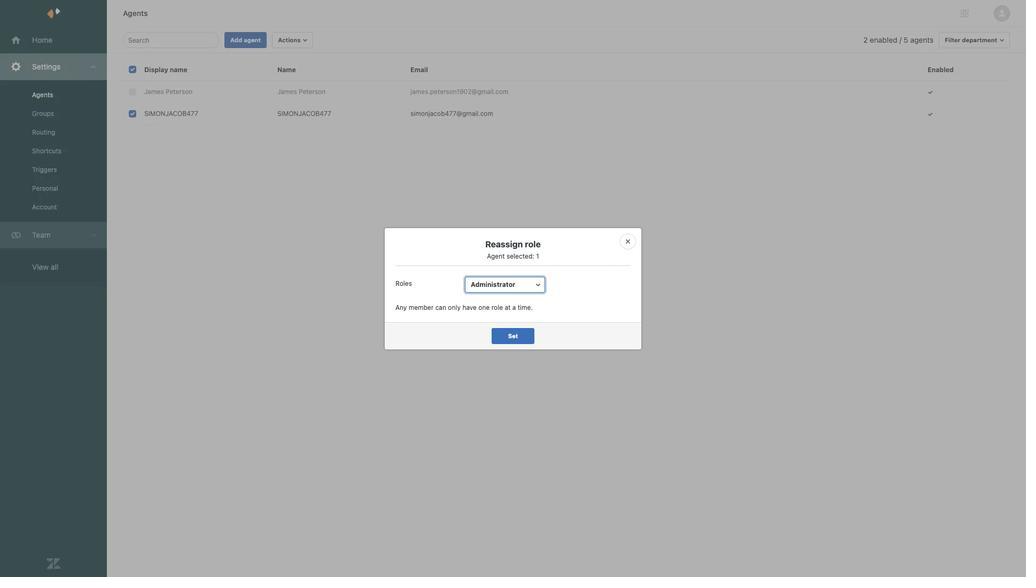 Task type: locate. For each thing, give the bounding box(es) containing it.
1 james from the left
[[144, 88, 164, 96]]

role up 1
[[525, 239, 541, 249]]

james down 'display'
[[144, 88, 164, 96]]

have
[[463, 303, 477, 311]]

agent
[[244, 36, 261, 43]]

1 vertical spatial role
[[492, 303, 503, 311]]

one
[[479, 303, 490, 311]]

time.
[[518, 303, 533, 311]]

reassign
[[485, 239, 523, 249]]

peterson
[[166, 88, 193, 96], [299, 88, 326, 96]]

0 horizontal spatial agents
[[32, 91, 53, 99]]

2 james from the left
[[277, 88, 297, 96]]

simonjacob477
[[144, 110, 198, 118], [277, 110, 331, 118]]

all
[[51, 262, 58, 272]]

1 horizontal spatial role
[[525, 239, 541, 249]]

settings
[[32, 62, 61, 71]]

james peterson
[[144, 88, 193, 96], [277, 88, 326, 96]]

add
[[230, 36, 242, 43]]

1 vertical spatial agents
[[32, 91, 53, 99]]

view
[[32, 262, 49, 272]]

1 horizontal spatial james
[[277, 88, 297, 96]]

1 horizontal spatial peterson
[[299, 88, 326, 96]]

filter
[[945, 36, 961, 43]]

simonjacob477 down display name on the left of the page
[[144, 110, 198, 118]]

2 peterson from the left
[[299, 88, 326, 96]]

display name
[[144, 66, 187, 74]]

role left at
[[492, 303, 503, 311]]

2
[[864, 35, 868, 44]]

2 enabled / 5 agents
[[864, 35, 934, 44]]

set button
[[492, 328, 535, 344]]

0 horizontal spatial james peterson
[[144, 88, 193, 96]]

roles
[[396, 279, 412, 287]]

0 horizontal spatial role
[[492, 303, 503, 311]]

james
[[144, 88, 164, 96], [277, 88, 297, 96]]

home
[[32, 35, 53, 44]]

selected:
[[507, 252, 534, 260]]

0 horizontal spatial peterson
[[166, 88, 193, 96]]

1 horizontal spatial simonjacob477
[[277, 110, 331, 118]]

james peterson down display name on the left of the page
[[144, 88, 193, 96]]

1 horizontal spatial agents
[[123, 9, 148, 18]]

routing
[[32, 128, 55, 136]]

role
[[525, 239, 541, 249], [492, 303, 503, 311]]

0 horizontal spatial james
[[144, 88, 164, 96]]

name
[[277, 66, 296, 74]]

reassign role agent selected: 1
[[485, 239, 541, 260]]

2 simonjacob477 from the left
[[277, 110, 331, 118]]

james down name
[[277, 88, 297, 96]]

agents up groups
[[32, 91, 53, 99]]

member
[[409, 303, 434, 311]]

agents
[[123, 9, 148, 18], [32, 91, 53, 99]]

enabled
[[928, 66, 954, 74]]

agents up search text field
[[123, 9, 148, 18]]

department
[[962, 36, 997, 43]]

0 vertical spatial role
[[525, 239, 541, 249]]

simonjacob477 down name
[[277, 110, 331, 118]]

account
[[32, 203, 57, 211]]

1 horizontal spatial james peterson
[[277, 88, 326, 96]]

james peterson down name
[[277, 88, 326, 96]]

0 horizontal spatial simonjacob477
[[144, 110, 198, 118]]

0 vertical spatial agents
[[123, 9, 148, 18]]

/
[[900, 35, 902, 44]]



Task type: vqa. For each thing, say whether or not it's contained in the screenshot.
James
yes



Task type: describe. For each thing, give the bounding box(es) containing it.
only
[[448, 303, 461, 311]]

display
[[144, 66, 168, 74]]

view all
[[32, 262, 58, 272]]

team
[[32, 230, 51, 239]]

set
[[508, 332, 518, 339]]

agents
[[910, 35, 934, 44]]

can
[[435, 303, 446, 311]]

agent
[[487, 252, 505, 260]]

simonjacob477@gmail.com
[[411, 110, 493, 118]]

1 james peterson from the left
[[144, 88, 193, 96]]

any
[[396, 303, 407, 311]]

name
[[170, 66, 187, 74]]

groups
[[32, 110, 54, 118]]

any member can only have one role at a time.
[[396, 303, 533, 311]]

role inside reassign role agent selected: 1
[[525, 239, 541, 249]]

1 simonjacob477 from the left
[[144, 110, 198, 118]]

5
[[904, 35, 908, 44]]

2 james peterson from the left
[[277, 88, 326, 96]]

shortcuts
[[32, 147, 61, 155]]

at
[[505, 303, 511, 311]]

personal
[[32, 184, 58, 192]]

zendesk products image
[[961, 10, 969, 17]]

filter department button
[[939, 32, 1010, 48]]

1
[[536, 252, 539, 260]]

actions
[[278, 36, 301, 43]]

filter department
[[945, 36, 997, 43]]

james.peterson1902@gmail.com
[[411, 88, 509, 96]]

Search text field
[[128, 34, 211, 47]]

a
[[513, 303, 516, 311]]

triggers
[[32, 166, 57, 174]]

add agent
[[230, 36, 261, 43]]

administrator
[[471, 280, 515, 288]]

1 peterson from the left
[[166, 88, 193, 96]]

actions button
[[272, 32, 314, 48]]

email
[[411, 66, 428, 74]]

add agent button
[[225, 32, 267, 48]]

enabled
[[870, 35, 898, 44]]



